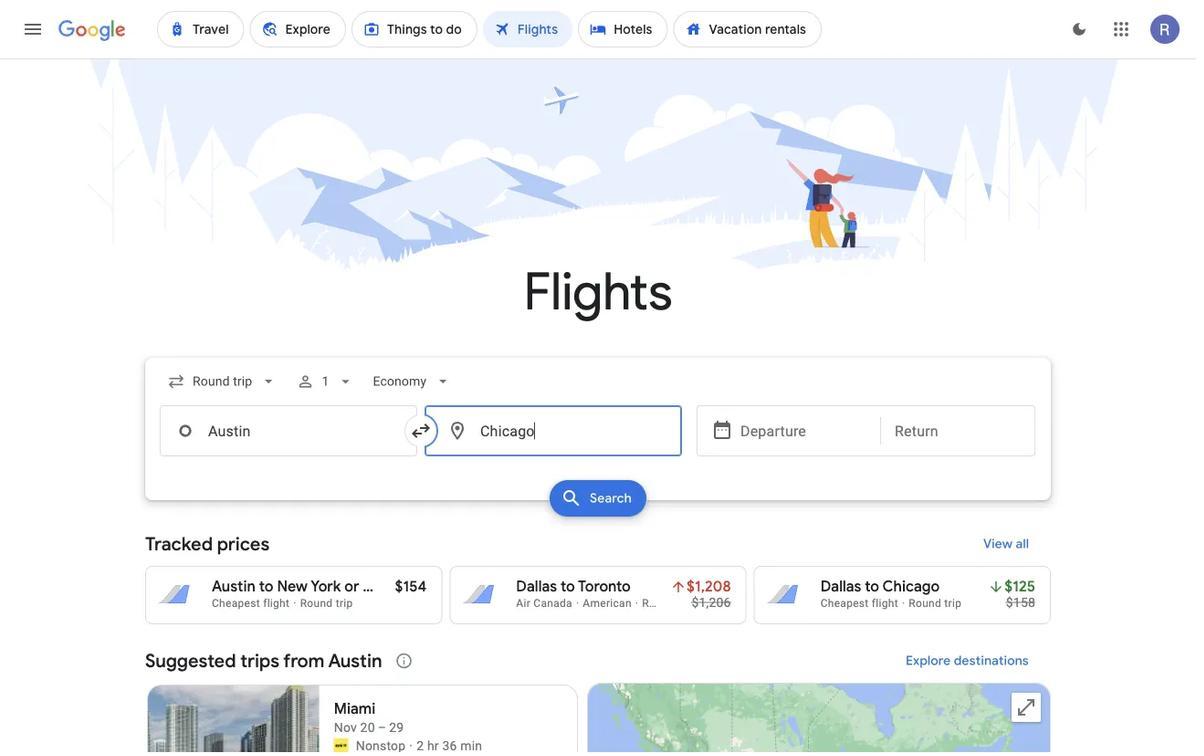 Task type: locate. For each thing, give the bounding box(es) containing it.
None text field
[[160, 405, 417, 457], [425, 405, 682, 457], [160, 405, 417, 457], [425, 405, 682, 457]]

125 US dollars text field
[[1005, 578, 1036, 596]]

search button
[[550, 480, 647, 517]]

2 trip from the left
[[678, 597, 695, 610]]

cheapest
[[212, 597, 260, 610], [821, 597, 869, 610]]

newark
[[363, 578, 415, 596]]

0 horizontal spatial flight
[[263, 597, 290, 610]]

158 US dollars text field
[[1006, 595, 1036, 610]]

1 horizontal spatial round trip
[[642, 597, 695, 610]]

$1,206
[[692, 595, 731, 610]]

main menu image
[[22, 18, 44, 40]]

round right american
[[642, 597, 675, 610]]

1 cheapest from the left
[[212, 597, 260, 610]]

round trip down the $1,208 on the right bottom of the page
[[642, 597, 695, 610]]

cheapest flight down dallas to chicago
[[821, 597, 899, 610]]

 image right american
[[635, 597, 639, 610]]

austin down prices
[[212, 578, 256, 596]]

trip
[[336, 597, 353, 610], [678, 597, 695, 610], [945, 597, 962, 610]]

to for new
[[259, 578, 274, 596]]

1 cheapest flight from the left
[[212, 597, 290, 610]]

tracked
[[145, 532, 213, 556]]

1 horizontal spatial cheapest flight
[[821, 597, 899, 610]]

2 horizontal spatial to
[[865, 578, 880, 596]]

cheapest flight
[[212, 597, 290, 610], [821, 597, 899, 610]]

search
[[590, 490, 632, 507]]

dallas up the air canada
[[516, 578, 557, 596]]

None field
[[160, 365, 285, 398], [366, 365, 459, 398], [160, 365, 285, 398], [366, 365, 459, 398]]

1 horizontal spatial austin
[[328, 649, 382, 673]]

1 button
[[289, 360, 362, 404]]

round trip down chicago
[[909, 597, 962, 610]]

flight down new
[[263, 597, 290, 610]]

explore destinations
[[906, 653, 1029, 669]]

1 horizontal spatial to
[[561, 578, 575, 596]]

flight down dallas to chicago
[[872, 597, 899, 610]]

2 dallas from the left
[[821, 578, 862, 596]]

1 horizontal spatial dallas
[[821, 578, 862, 596]]

 image down dallas to toronto
[[576, 597, 579, 610]]

0 horizontal spatial round
[[300, 597, 333, 610]]

1 horizontal spatial  image
[[635, 597, 639, 610]]

dallas
[[516, 578, 557, 596], [821, 578, 862, 596]]

round down chicago
[[909, 597, 942, 610]]

tracked prices
[[145, 532, 270, 556]]

 image
[[409, 737, 413, 753]]

2 horizontal spatial  image
[[902, 597, 905, 610]]

2 cheapest flight from the left
[[821, 597, 899, 610]]

1 horizontal spatial flight
[[872, 597, 899, 610]]

flights
[[524, 260, 672, 325]]

3  image from the left
[[902, 597, 905, 610]]

 image inside suggested trips from austin 'region'
[[409, 737, 413, 753]]

air
[[516, 597, 531, 610]]

2 horizontal spatial round
[[909, 597, 942, 610]]

cheapest flight for austin
[[212, 597, 290, 610]]

 image
[[576, 597, 579, 610], [635, 597, 639, 610], [902, 597, 905, 610]]

1 horizontal spatial cheapest
[[821, 597, 869, 610]]

round trip down york
[[300, 597, 353, 610]]

0 horizontal spatial austin
[[212, 578, 256, 596]]

austin up 'miami'
[[328, 649, 382, 673]]

view
[[983, 536, 1013, 553]]

$125
[[1005, 578, 1036, 596]]

2 to from the left
[[561, 578, 575, 596]]

0 horizontal spatial trip
[[336, 597, 353, 610]]

1  image from the left
[[576, 597, 579, 610]]

suggested trips from austin
[[145, 649, 382, 673]]

miami nov 20 – 29
[[334, 700, 404, 735]]

austin
[[212, 578, 256, 596], [328, 649, 382, 673]]

round
[[300, 597, 333, 610], [642, 597, 675, 610], [909, 597, 942, 610]]

suggested
[[145, 649, 236, 673]]

1 round trip from the left
[[300, 597, 353, 610]]

2 cheapest from the left
[[821, 597, 869, 610]]

to up canada
[[561, 578, 575, 596]]

trip down the $1,208 on the right bottom of the page
[[678, 597, 695, 610]]

2 flight from the left
[[872, 597, 899, 610]]

flight for chicago
[[872, 597, 899, 610]]

0 vertical spatial austin
[[212, 578, 256, 596]]

0 horizontal spatial round trip
[[300, 597, 353, 610]]

$1,208
[[687, 578, 731, 596]]

 image down chicago
[[902, 597, 905, 610]]

154 US dollars text field
[[395, 578, 427, 596]]

to left chicago
[[865, 578, 880, 596]]

american
[[583, 597, 632, 610]]

trip down or
[[336, 597, 353, 610]]

1 horizontal spatial trip
[[678, 597, 695, 610]]

prices
[[217, 532, 270, 556]]

2 horizontal spatial trip
[[945, 597, 962, 610]]

dallas for dallas to toronto
[[516, 578, 557, 596]]

round down austin to new york or newark
[[300, 597, 333, 610]]

2  image from the left
[[635, 597, 639, 610]]

1 to from the left
[[259, 578, 274, 596]]

to
[[259, 578, 274, 596], [561, 578, 575, 596], [865, 578, 880, 596]]

dallas to chicago
[[821, 578, 940, 596]]

3 to from the left
[[865, 578, 880, 596]]

trip up explore destinations button at the bottom right of page
[[945, 597, 962, 610]]

0 horizontal spatial  image
[[576, 597, 579, 610]]

3 trip from the left
[[945, 597, 962, 610]]

1206 US dollars text field
[[692, 595, 731, 610]]

1 vertical spatial austin
[[328, 649, 382, 673]]

0 horizontal spatial cheapest
[[212, 597, 260, 610]]

1
[[322, 374, 329, 389]]

1 dallas from the left
[[516, 578, 557, 596]]

1 horizontal spatial round
[[642, 597, 675, 610]]

to left new
[[259, 578, 274, 596]]

round trip
[[300, 597, 353, 610], [642, 597, 695, 610], [909, 597, 962, 610]]

cheapest flight down new
[[212, 597, 290, 610]]

2 horizontal spatial round trip
[[909, 597, 962, 610]]

Flight search field
[[131, 358, 1066, 522]]

0 horizontal spatial to
[[259, 578, 274, 596]]

cheapest down prices
[[212, 597, 260, 610]]

dallas for dallas to chicago
[[821, 578, 862, 596]]

trips
[[240, 649, 279, 673]]

flight
[[263, 597, 290, 610], [872, 597, 899, 610]]

cheapest down dallas to chicago
[[821, 597, 869, 610]]

cheapest for austin
[[212, 597, 260, 610]]

dallas left chicago
[[821, 578, 862, 596]]

0 horizontal spatial dallas
[[516, 578, 557, 596]]

1 flight from the left
[[263, 597, 290, 610]]

toronto
[[578, 578, 631, 596]]

0 horizontal spatial cheapest flight
[[212, 597, 290, 610]]

cheapest for dallas
[[821, 597, 869, 610]]



Task type: describe. For each thing, give the bounding box(es) containing it.
Return text field
[[895, 406, 1021, 456]]

chicago
[[883, 578, 940, 596]]

2 round from the left
[[642, 597, 675, 610]]

view all
[[983, 536, 1029, 553]]

1 round from the left
[[300, 597, 333, 610]]

suggested trips from austin region
[[145, 639, 1051, 753]]

explore destinations button
[[884, 639, 1051, 683]]

2 round trip from the left
[[642, 597, 695, 610]]

canada
[[534, 597, 572, 610]]

to for toronto
[[561, 578, 575, 596]]

or
[[345, 578, 359, 596]]

1208 US dollars text field
[[687, 578, 731, 596]]

1 trip from the left
[[336, 597, 353, 610]]

explore
[[906, 653, 951, 669]]

20 – 29
[[360, 720, 404, 735]]

$158
[[1006, 595, 1036, 610]]

air canada
[[516, 597, 572, 610]]

3 round trip from the left
[[909, 597, 962, 610]]

destinations
[[954, 653, 1029, 669]]

cheapest flight for dallas
[[821, 597, 899, 610]]

miami
[[334, 700, 376, 719]]

new
[[277, 578, 308, 596]]

from
[[283, 649, 325, 673]]

Departure text field
[[741, 406, 867, 456]]

tracked prices region
[[145, 522, 1051, 625]]

 image for dallas to toronto
[[576, 597, 579, 610]]

flight for new
[[263, 597, 290, 610]]

swap origin and destination. image
[[410, 420, 432, 442]]

austin inside 'region'
[[328, 649, 382, 673]]

$154
[[395, 578, 427, 596]]

to for chicago
[[865, 578, 880, 596]]

3 round from the left
[[909, 597, 942, 610]]

austin inside "tracked prices" region
[[212, 578, 256, 596]]

york
[[311, 578, 341, 596]]

change appearance image
[[1058, 7, 1101, 51]]

spirit image
[[334, 739, 349, 753]]

 image for dallas to chicago
[[902, 597, 905, 610]]

dallas to toronto
[[516, 578, 631, 596]]

austin to new york or newark
[[212, 578, 415, 596]]

all
[[1016, 536, 1029, 553]]

nov
[[334, 720, 357, 735]]



Task type: vqa. For each thing, say whether or not it's contained in the screenshot.
Search on the bottom of the page
yes



